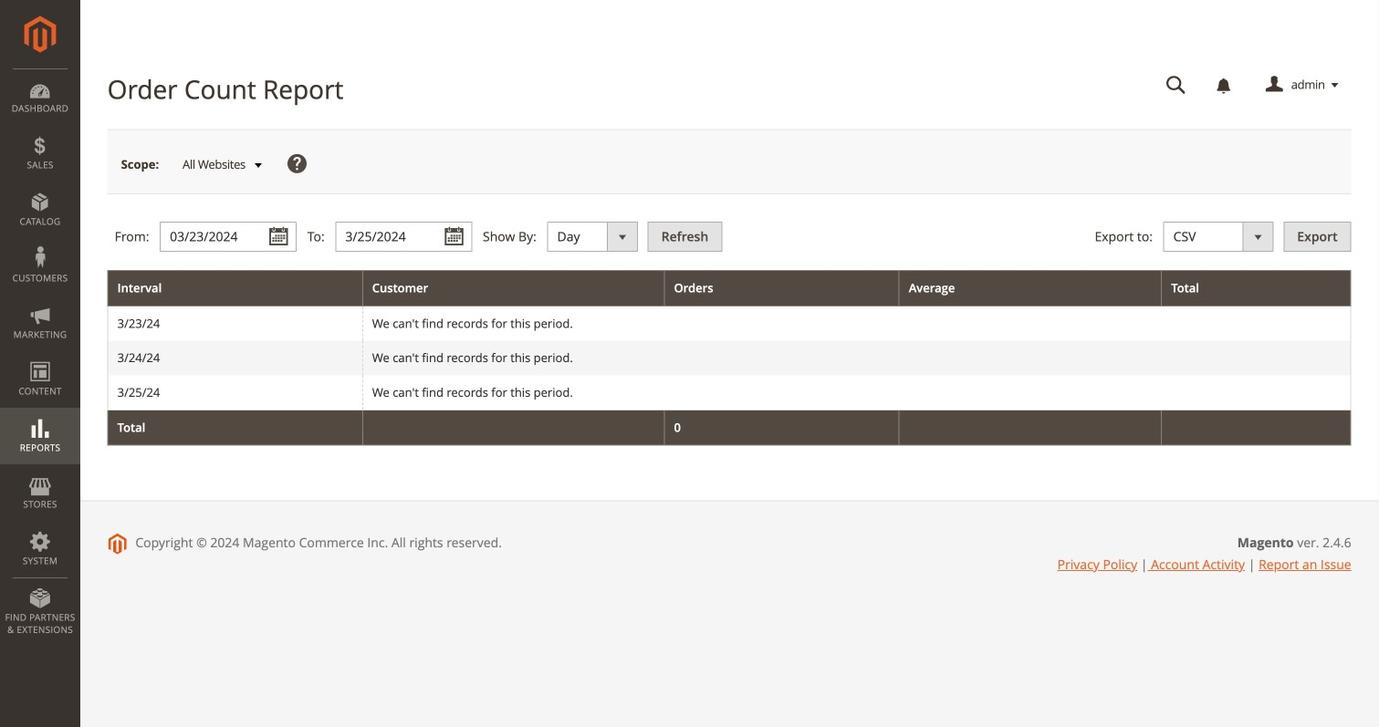 Task type: locate. For each thing, give the bounding box(es) containing it.
menu bar
[[0, 68, 80, 646]]

None text field
[[160, 222, 297, 252], [335, 222, 472, 252], [160, 222, 297, 252], [335, 222, 472, 252]]

magento admin panel image
[[24, 16, 56, 53]]

None text field
[[1154, 69, 1199, 101]]



Task type: vqa. For each thing, say whether or not it's contained in the screenshot.
Magento Admin Panel Icon
yes



